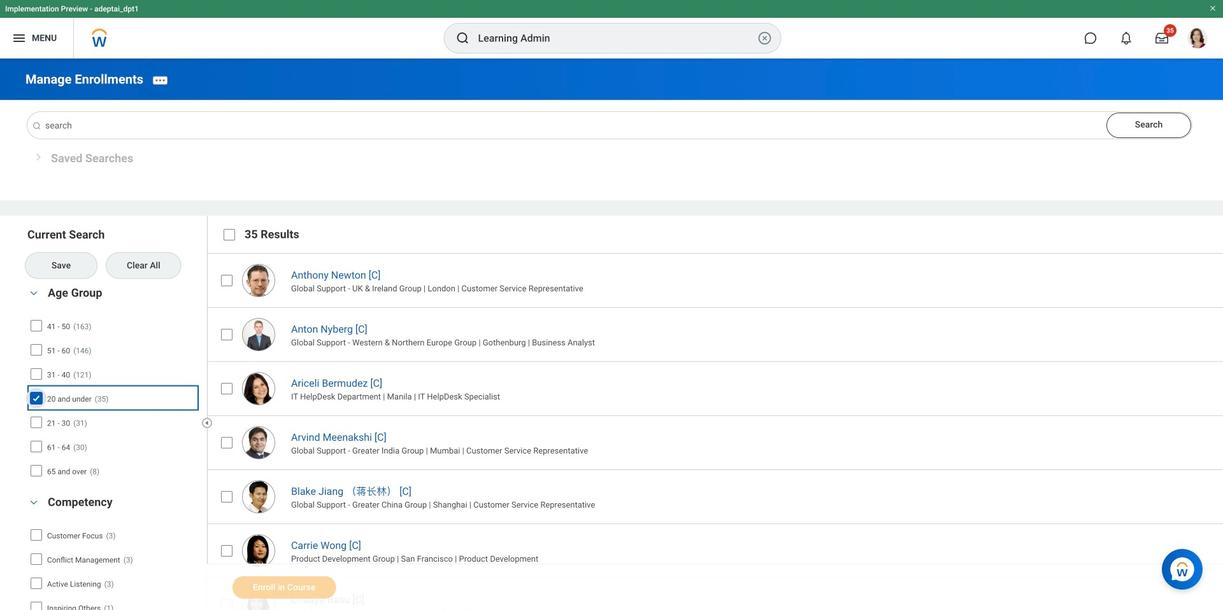 Task type: vqa. For each thing, say whether or not it's contained in the screenshot.
export to excel icon
no



Task type: locate. For each thing, give the bounding box(es) containing it.
main content
[[0, 59, 1223, 611]]

2 chevron down image from the top
[[26, 499, 41, 508]]

banner
[[0, 0, 1223, 59]]

tree
[[29, 316, 196, 482], [30, 525, 196, 611]]

search image
[[455, 31, 470, 46]]

1 group from the top
[[25, 285, 201, 485]]

6 list item from the top
[[207, 524, 1223, 579]]

3 list item from the top
[[207, 362, 1223, 416]]

notifications large image
[[1120, 32, 1133, 45]]

2 list item from the top
[[207, 308, 1223, 362]]

0 vertical spatial group
[[25, 285, 201, 485]]

0 vertical spatial chevron down image
[[26, 289, 41, 298]]

list item
[[207, 254, 1223, 308], [207, 308, 1223, 362], [207, 362, 1223, 416], [207, 416, 1223, 470], [207, 470, 1223, 524], [207, 524, 1223, 579], [207, 579, 1223, 611]]

1 list item from the top
[[207, 254, 1223, 308]]

1 vertical spatial chevron down image
[[26, 499, 41, 508]]

None search field
[[25, 112, 1192, 139]]

chevron down image
[[26, 289, 41, 298], [26, 499, 41, 508]]

7 list item from the top
[[207, 579, 1223, 611]]

1 chevron down image from the top
[[26, 289, 41, 298]]

1 vertical spatial group
[[25, 495, 201, 611]]

close environment banner image
[[1209, 4, 1217, 12]]

Search Workday  search field
[[478, 24, 755, 52]]

group
[[25, 285, 201, 485], [25, 495, 201, 611]]



Task type: describe. For each thing, give the bounding box(es) containing it.
filter search field
[[25, 228, 209, 611]]

2 group from the top
[[25, 495, 201, 611]]

1 vertical spatial tree
[[30, 525, 196, 611]]

5 list item from the top
[[207, 470, 1223, 524]]

x circle image
[[757, 31, 772, 46]]

0 vertical spatial tree
[[29, 316, 196, 482]]

check small image
[[29, 391, 44, 407]]

inbox large image
[[1156, 32, 1168, 45]]

Manage Enrollments text field
[[27, 112, 1192, 139]]

4 list item from the top
[[207, 416, 1223, 470]]

search image
[[32, 121, 42, 131]]

chevron down image for bottommost tree
[[26, 499, 41, 508]]

justify image
[[11, 31, 27, 46]]

chevron down image for tree to the top
[[26, 289, 41, 298]]

profile logan mcneil image
[[1187, 28, 1208, 51]]



